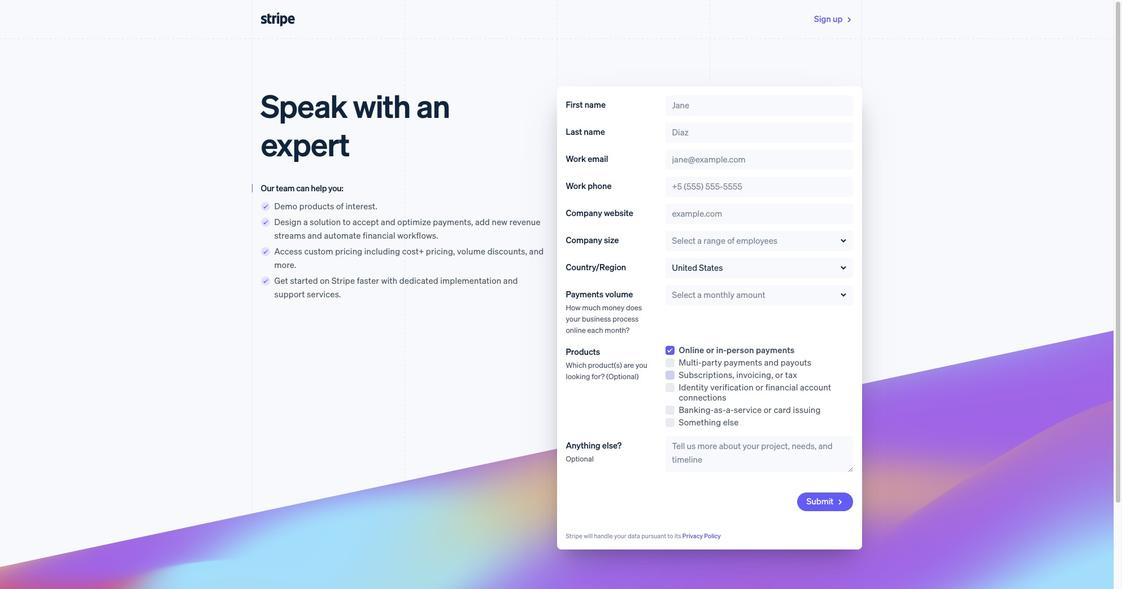 Task type: locate. For each thing, give the bounding box(es) containing it.
on
[[320, 275, 330, 287]]

0 vertical spatial stripe
[[332, 275, 355, 287]]

expert
[[261, 124, 350, 164]]

and up custom
[[308, 230, 322, 241]]

identity
[[679, 382, 709, 393]]

as-
[[714, 405, 726, 416]]

stripe will handle your data pursuant to its privacy policy
[[566, 533, 721, 541]]

custom
[[304, 246, 333, 257]]

data
[[628, 533, 640, 541]]

Jane text field
[[665, 96, 853, 116]]

stripe left will on the bottom of the page
[[566, 533, 583, 541]]

1 vertical spatial financial
[[766, 382, 798, 393]]

or inside identity verification or financial account connections
[[756, 382, 764, 393]]

1 horizontal spatial financial
[[766, 382, 798, 393]]

anything else? optional
[[566, 440, 622, 464]]

1 horizontal spatial stripe
[[566, 533, 583, 541]]

0 vertical spatial your
[[566, 314, 581, 324]]

1 vertical spatial payments
[[724, 357, 762, 368]]

or
[[706, 345, 715, 356], [775, 370, 784, 381], [756, 382, 764, 393], [764, 405, 772, 416]]

0 vertical spatial financial
[[363, 230, 396, 241]]

0 horizontal spatial your
[[566, 314, 581, 324]]

anything else?
[[566, 440, 622, 452]]

access
[[274, 246, 302, 257]]

stripe right on
[[332, 275, 355, 287]]

or left in-
[[706, 345, 715, 356]]

with inside speak with an expert
[[353, 85, 411, 125]]

company size
[[566, 235, 619, 246]]

volume
[[457, 246, 486, 257]]

money
[[602, 303, 625, 313]]

help
[[311, 183, 327, 194]]

new
[[492, 216, 508, 228]]

or down invoicing,
[[756, 382, 764, 393]]

payouts
[[781, 357, 812, 368]]

design a solution to accept and optimize payments, add new revenue streams and automate financial workflows.
[[274, 216, 541, 241]]

your
[[566, 314, 581, 324], [614, 533, 627, 541]]

example.com text field
[[665, 204, 853, 224]]

work email
[[566, 153, 608, 164]]

process
[[613, 314, 639, 324]]

payments,
[[433, 216, 473, 228]]

Diaz text field
[[665, 123, 853, 143]]

submit
[[807, 496, 836, 507]]

payments down "person"
[[724, 357, 762, 368]]

support
[[274, 289, 305, 300]]

are
[[624, 361, 634, 370]]

financial
[[363, 230, 396, 241], [766, 382, 798, 393]]

Tell us more about your project, needs, and timeline text field
[[665, 437, 853, 473]]

card
[[774, 405, 791, 416]]

privacy policy link
[[683, 533, 721, 541]]

payments
[[756, 345, 795, 356], [724, 357, 762, 368]]

payments volume how much money does your business process online each month?
[[566, 289, 642, 335]]

financial inside design a solution to accept and optimize payments, add new revenue streams and automate financial workflows.
[[363, 230, 396, 241]]

jane@example.com text field
[[665, 150, 853, 170]]

country/region
[[566, 262, 626, 273]]

dedicated
[[399, 275, 438, 287]]

1 horizontal spatial to
[[668, 533, 673, 541]]

and down discounts,
[[503, 275, 518, 287]]

solution
[[310, 216, 341, 228]]

company website
[[566, 207, 633, 219]]

and right discounts,
[[529, 246, 544, 257]]

how
[[566, 303, 581, 313]]

started
[[290, 275, 318, 287]]

to up automate
[[343, 216, 351, 228]]

with right the faster
[[381, 275, 398, 287]]

0 horizontal spatial stripe
[[332, 275, 355, 287]]

stripe logo link
[[259, 10, 297, 29]]

optional
[[566, 454, 594, 464]]

handle
[[594, 533, 613, 541]]

your left data
[[614, 533, 627, 541]]

does
[[626, 303, 642, 313]]

identity verification or financial account connections
[[679, 382, 831, 403]]

services.
[[307, 289, 341, 300]]

our
[[261, 183, 274, 194]]

0 vertical spatial to
[[343, 216, 351, 228]]

to left the 'its'
[[668, 533, 673, 541]]

with left an in the left of the page
[[353, 85, 411, 125]]

pricing
[[335, 246, 362, 257]]

0 horizontal spatial to
[[343, 216, 351, 228]]

to
[[343, 216, 351, 228], [668, 533, 673, 541]]

0 vertical spatial with
[[353, 85, 411, 125]]

financial down the tax
[[766, 382, 798, 393]]

0 horizontal spatial financial
[[363, 230, 396, 241]]

invoicing,
[[736, 370, 773, 381]]

1 vertical spatial with
[[381, 275, 398, 287]]

else
[[723, 417, 739, 428]]

1 vertical spatial your
[[614, 533, 627, 541]]

financial up including
[[363, 230, 396, 241]]

banking-
[[679, 405, 714, 416]]

payments up the payouts
[[756, 345, 795, 356]]

products
[[566, 346, 600, 358]]

sign up
[[814, 13, 845, 24]]

products which product(s) are you looking for? (optional)
[[566, 346, 648, 381]]

multi-party payments and payouts
[[679, 357, 812, 368]]

and right "accept"
[[381, 216, 396, 228]]

or left the tax
[[775, 370, 784, 381]]

in-
[[716, 345, 727, 356]]

1 vertical spatial stripe
[[566, 533, 583, 541]]

your down how at the bottom
[[566, 314, 581, 324]]

subscriptions,
[[679, 370, 735, 381]]

business
[[582, 314, 611, 324]]

stripe
[[332, 275, 355, 287], [566, 533, 583, 541]]

faster
[[357, 275, 379, 287]]

1 vertical spatial to
[[668, 533, 673, 541]]

and inside get started on stripe faster with dedicated implementation and support services.
[[503, 275, 518, 287]]

online
[[679, 345, 704, 356]]

with
[[353, 85, 411, 125], [381, 275, 398, 287]]

multi-
[[679, 357, 702, 368]]

something
[[679, 417, 721, 428]]

online
[[566, 326, 586, 335]]



Task type: describe. For each thing, give the bounding box(es) containing it.
optimize
[[397, 216, 431, 228]]

party
[[702, 357, 722, 368]]

get
[[274, 275, 288, 287]]

of
[[336, 201, 344, 212]]

accept
[[353, 216, 379, 228]]

pricing,
[[426, 246, 455, 257]]

your inside payments volume how much money does your business process online each month?
[[566, 314, 581, 324]]

issuing
[[793, 405, 821, 416]]

our team can help you:
[[261, 183, 343, 194]]

much
[[582, 303, 601, 313]]

stripe inside get started on stripe faster with dedicated implementation and support services.
[[332, 275, 355, 287]]

product(s)
[[588, 361, 622, 370]]

will
[[584, 533, 593, 541]]

up
[[833, 13, 843, 24]]

person
[[727, 345, 754, 356]]

speak with an expert
[[261, 85, 450, 164]]

you:
[[328, 183, 343, 194]]

financial inside identity verification or financial account connections
[[766, 382, 798, 393]]

0 vertical spatial payments
[[756, 345, 795, 356]]

sign up link
[[814, 10, 853, 29]]

you
[[636, 361, 648, 370]]

demo products of interest.
[[274, 201, 378, 212]]

something else
[[679, 417, 739, 428]]

automate
[[324, 230, 361, 241]]

a-
[[726, 405, 734, 416]]

products
[[299, 201, 334, 212]]

an
[[416, 85, 450, 125]]

for?
[[592, 372, 605, 381]]

first name
[[566, 99, 606, 110]]

and inside the access custom pricing including cost+ pricing, volume discounts, and more.
[[529, 246, 544, 257]]

or left card
[[764, 405, 772, 416]]

speak
[[261, 85, 347, 125]]

can
[[296, 183, 309, 194]]

more.
[[274, 259, 296, 271]]

looking
[[566, 372, 590, 381]]

which
[[566, 361, 587, 370]]

design
[[274, 216, 302, 228]]

and up invoicing,
[[764, 357, 779, 368]]

tax
[[785, 370, 797, 381]]

add
[[475, 216, 490, 228]]

discounts,
[[488, 246, 527, 257]]

1 horizontal spatial your
[[614, 533, 627, 541]]

revenue
[[510, 216, 541, 228]]

online or in-person payments
[[679, 345, 795, 356]]

interest.
[[346, 201, 378, 212]]

including
[[364, 246, 400, 257]]

get started on stripe faster with dedicated implementation and support services.
[[274, 275, 518, 300]]

last name
[[566, 126, 605, 137]]

(optional)
[[606, 372, 639, 381]]

team
[[276, 183, 295, 194]]

payments volume
[[566, 289, 633, 300]]

demo
[[274, 201, 298, 212]]

banking-as-a-service or card issuing
[[679, 405, 821, 416]]

cost+
[[402, 246, 424, 257]]

a
[[303, 216, 308, 228]]

account
[[800, 382, 831, 393]]

service
[[734, 405, 762, 416]]

pursuant
[[642, 533, 666, 541]]

submit button
[[798, 493, 853, 512]]

stripe logo image
[[261, 12, 295, 27]]

with inside get started on stripe faster with dedicated implementation and support services.
[[381, 275, 398, 287]]

streams
[[274, 230, 306, 241]]

policy
[[704, 533, 721, 541]]

work phone
[[566, 180, 612, 192]]

each month?
[[587, 326, 630, 335]]

access custom pricing including cost+ pricing, volume discounts, and more.
[[274, 246, 544, 271]]

subscriptions, invoicing, or tax
[[679, 370, 797, 381]]

its
[[675, 533, 681, 541]]

workflows.
[[397, 230, 438, 241]]

sign
[[814, 13, 831, 24]]

to inside design a solution to accept and optimize payments, add new revenue streams and automate financial workflows.
[[343, 216, 351, 228]]

privacy
[[683, 533, 703, 541]]



Task type: vqa. For each thing, say whether or not it's contained in the screenshot.
Job Level on the bottom of page
no



